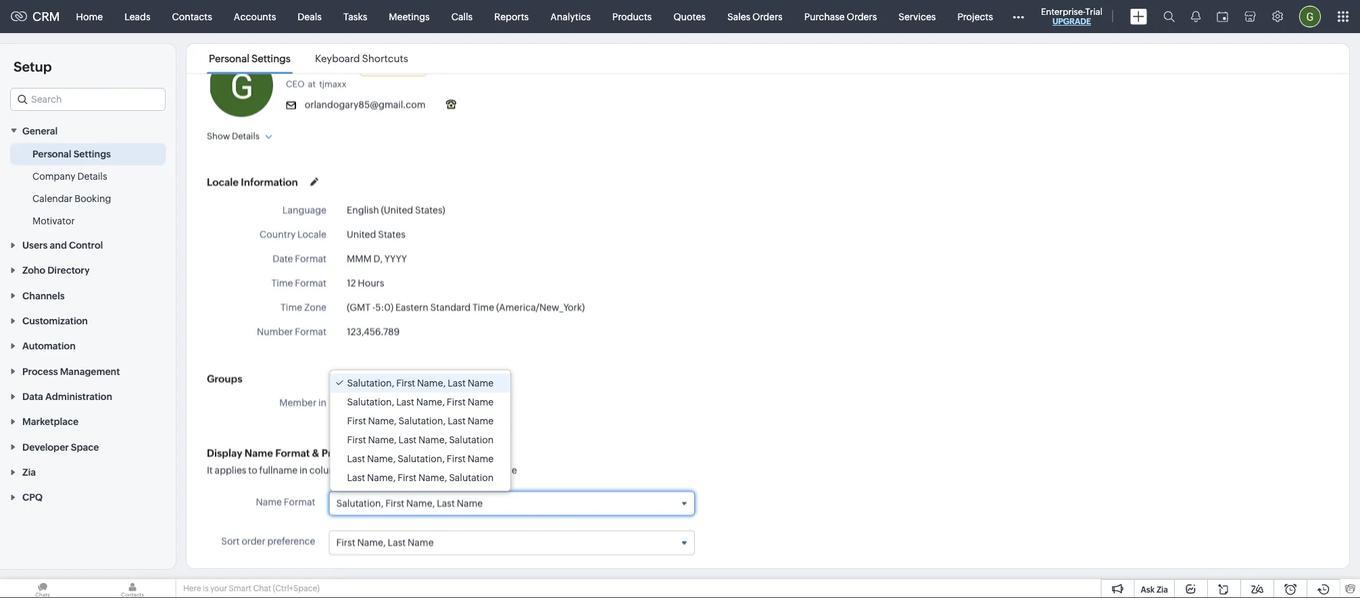 Task type: vqa. For each thing, say whether or not it's contained in the screenshot.


Task type: describe. For each thing, give the bounding box(es) containing it.
deals
[[298, 11, 322, 22]]

name inside salutation, first name, last name field
[[457, 499, 483, 509]]

signals element
[[1184, 0, 1209, 33]]

name, inside field
[[407, 499, 435, 509]]

contacts link
[[161, 0, 223, 33]]

1 horizontal spatial -
[[373, 302, 376, 313]]

groups
[[207, 373, 243, 385]]

information
[[241, 176, 298, 188]]

fields
[[427, 465, 451, 476]]

keyboard shortcuts
[[315, 53, 408, 65]]

states)
[[415, 205, 446, 216]]

states
[[378, 229, 406, 240]]

personal settings link for company details link
[[32, 147, 111, 161]]

first name, last name, salutation
[[347, 435, 494, 446]]

salutation for first name, last name, salutation
[[449, 435, 494, 446]]

calendar
[[32, 193, 73, 204]]

standard
[[431, 302, 471, 313]]

123,456.789
[[347, 327, 400, 338]]

sales orders
[[728, 11, 783, 22]]

sales
[[728, 11, 751, 22]]

zone
[[304, 302, 327, 313]]

personal inside list
[[209, 53, 250, 65]]

lookup
[[395, 465, 425, 476]]

products
[[613, 11, 652, 22]]

settings inside general region
[[73, 148, 111, 159]]

setup
[[14, 59, 52, 74]]

1 horizontal spatial zia
[[1157, 585, 1169, 595]]

profile image
[[1300, 6, 1322, 27]]

calendar booking
[[32, 193, 111, 204]]

name, inside field
[[357, 538, 386, 549]]

salutation, up lookup at the bottom left of page
[[398, 454, 445, 465]]

display name format & preferences it applies to fullname in column of list view, lookup fields and user name
[[207, 447, 517, 476]]

locale information
[[207, 176, 298, 188]]

last name, salutation, first name
[[347, 454, 494, 465]]

projects
[[958, 11, 994, 22]]

sort
[[221, 537, 240, 547]]

eastern
[[396, 302, 429, 313]]

date
[[273, 254, 293, 264]]

here
[[183, 584, 201, 594]]

it
[[207, 465, 213, 476]]

view,
[[371, 465, 393, 476]]

name format
[[256, 497, 316, 508]]

time for time zone
[[281, 302, 302, 313]]

personal settings inside general region
[[32, 148, 111, 159]]

order
[[242, 537, 266, 547]]

ask zia
[[1141, 585, 1169, 595]]

salutation, down 123,456.789
[[347, 378, 395, 389]]

united states
[[347, 229, 406, 240]]

and inside display name format & preferences it applies to fullname in column of list view, lookup fields and user name
[[453, 465, 470, 476]]

leads link
[[114, 0, 161, 33]]

process
[[22, 366, 58, 377]]

format for number
[[295, 327, 327, 338]]

show details
[[207, 131, 260, 141]]

column
[[310, 465, 343, 476]]

calls
[[452, 11, 473, 22]]

profile element
[[1292, 0, 1330, 33]]

united
[[347, 229, 376, 240]]

data administration button
[[0, 384, 176, 409]]

tjmaxx
[[319, 79, 347, 89]]

time right standard
[[473, 302, 494, 313]]

enterprise-
[[1042, 6, 1086, 17]]

motivator
[[32, 215, 75, 226]]

sort order preference
[[221, 537, 316, 547]]

language
[[283, 205, 327, 216]]

accounts link
[[223, 0, 287, 33]]

contacts
[[172, 11, 212, 22]]

smart
[[229, 584, 252, 594]]

marketplace button
[[0, 409, 176, 434]]

calendar image
[[1218, 11, 1229, 22]]

format for date
[[295, 254, 327, 264]]

d,
[[374, 254, 383, 264]]

details for show details
[[232, 131, 260, 141]]

(gmt
[[347, 302, 371, 313]]

(gmt -5:0) eastern standard time (america/new_york)
[[347, 302, 585, 313]]

process management button
[[0, 359, 176, 384]]

salutation, first name, last name inside field
[[337, 499, 483, 509]]

zia inside dropdown button
[[22, 467, 36, 478]]

calendar booking link
[[32, 192, 111, 205]]

last inside field
[[388, 538, 406, 549]]

number
[[257, 327, 293, 338]]

services
[[899, 11, 936, 22]]

name inside display name format & preferences it applies to fullname in column of list view, lookup fields and user name
[[245, 447, 273, 459]]

in inside display name format & preferences it applies to fullname in column of list view, lookup fields and user name
[[300, 465, 308, 476]]

management
[[60, 366, 120, 377]]

trial
[[1086, 6, 1103, 17]]

&
[[312, 447, 320, 459]]

name inside 'first name, last name' field
[[408, 538, 434, 549]]

tasks
[[344, 11, 367, 22]]

administration
[[45, 391, 112, 402]]

upgrade
[[1053, 17, 1092, 26]]

purchase orders link
[[794, 0, 888, 33]]

developer space button
[[0, 434, 176, 460]]

zoho directory button
[[0, 257, 176, 283]]

salutation, up first name, salutation, last name
[[347, 397, 395, 408]]

show details link
[[207, 131, 272, 141]]

(america/new_york)
[[496, 302, 585, 313]]

general region
[[0, 143, 176, 232]]

marketplace
[[22, 417, 79, 428]]

12 hours
[[347, 278, 384, 289]]

at
[[308, 79, 316, 89]]

reports link
[[484, 0, 540, 33]]



Task type: locate. For each thing, give the bounding box(es) containing it.
and left user
[[453, 465, 470, 476]]

locale down show
[[207, 176, 239, 188]]

salutation, down salutation, last name, first name
[[399, 416, 446, 427]]

zoho directory
[[22, 265, 90, 276]]

member
[[280, 397, 317, 408]]

None field
[[10, 88, 166, 111]]

motivator link
[[32, 214, 75, 228]]

(ctrl+space)
[[273, 584, 320, 594]]

orders right purchase
[[847, 11, 877, 22]]

quotes
[[674, 11, 706, 22]]

5:0)
[[376, 302, 394, 313]]

salutation, first name, last name up salutation, last name, first name
[[347, 378, 494, 389]]

1 vertical spatial zia
[[1157, 585, 1169, 595]]

orders right "sales"
[[753, 11, 783, 22]]

in right member
[[319, 397, 327, 408]]

orders for sales orders
[[753, 11, 783, 22]]

settings down general "dropdown button"
[[73, 148, 111, 159]]

personal settings link
[[207, 53, 293, 65], [32, 147, 111, 161]]

salutation up salutation, first name, last name field
[[449, 473, 494, 484]]

2 salutation from the top
[[449, 473, 494, 484]]

salutation, first name, last name down last name, first name, salutation
[[337, 499, 483, 509]]

format inside display name format & preferences it applies to fullname in column of list view, lookup fields and user name
[[276, 447, 310, 459]]

Other Modules field
[[1005, 6, 1034, 27]]

0 vertical spatial and
[[50, 240, 67, 251]]

format down "fullname"
[[284, 497, 316, 508]]

analytics
[[551, 11, 591, 22]]

users and control button
[[0, 232, 176, 257]]

zia button
[[0, 460, 176, 485]]

analytics link
[[540, 0, 602, 33]]

contacts image
[[90, 580, 175, 599]]

cpq button
[[0, 485, 176, 510]]

orders
[[753, 11, 783, 22], [847, 11, 877, 22]]

home link
[[65, 0, 114, 33]]

settings up ceo
[[252, 53, 291, 65]]

First Name, Last Name field
[[330, 532, 695, 555]]

create menu element
[[1123, 0, 1156, 33]]

salutation, inside field
[[337, 499, 384, 509]]

1 vertical spatial -
[[347, 397, 350, 408]]

time left zone
[[281, 302, 302, 313]]

general button
[[0, 118, 176, 143]]

details right show
[[232, 131, 260, 141]]

time for time format
[[272, 278, 293, 289]]

tree containing salutation, first name, last name
[[330, 371, 511, 491]]

zia
[[22, 467, 36, 478], [1157, 585, 1169, 595]]

0 horizontal spatial personal settings
[[32, 148, 111, 159]]

search element
[[1156, 0, 1184, 33]]

channels
[[22, 290, 65, 301]]

1 horizontal spatial personal settings
[[209, 53, 291, 65]]

details inside general region
[[77, 171, 107, 182]]

0 horizontal spatial personal settings link
[[32, 147, 111, 161]]

reports
[[495, 11, 529, 22]]

personal settings down accounts link
[[209, 53, 291, 65]]

preference
[[267, 537, 316, 547]]

in
[[319, 397, 327, 408], [300, 465, 308, 476]]

time down date
[[272, 278, 293, 289]]

- right (gmt at the left
[[373, 302, 376, 313]]

1 horizontal spatial personal settings link
[[207, 53, 293, 65]]

(united
[[381, 205, 413, 216]]

format for time
[[295, 278, 327, 289]]

cpq
[[22, 492, 43, 503]]

format up "fullname"
[[276, 447, 310, 459]]

1 orders from the left
[[753, 11, 783, 22]]

1 vertical spatial in
[[300, 465, 308, 476]]

locale
[[207, 176, 239, 188], [298, 229, 327, 240]]

0 vertical spatial details
[[232, 131, 260, 141]]

company
[[32, 171, 76, 182]]

0 vertical spatial salutation
[[449, 435, 494, 446]]

format for name
[[284, 497, 316, 508]]

quotes link
[[663, 0, 717, 33]]

0 vertical spatial locale
[[207, 176, 239, 188]]

and inside dropdown button
[[50, 240, 67, 251]]

general
[[22, 125, 58, 136]]

company details link
[[32, 169, 107, 183]]

in left column
[[300, 465, 308, 476]]

0 horizontal spatial locale
[[207, 176, 239, 188]]

here is your smart chat (ctrl+space)
[[183, 584, 320, 594]]

personal inside general region
[[32, 148, 71, 159]]

0 horizontal spatial details
[[77, 171, 107, 182]]

1 horizontal spatial personal
[[209, 53, 250, 65]]

member in
[[280, 397, 327, 408]]

- right "member in"
[[347, 397, 350, 408]]

meetings
[[389, 11, 430, 22]]

zia up cpq
[[22, 467, 36, 478]]

personal settings link down accounts link
[[207, 53, 293, 65]]

0 vertical spatial salutation, first name, last name
[[347, 378, 494, 389]]

0 vertical spatial personal settings
[[209, 53, 291, 65]]

details for company details
[[77, 171, 107, 182]]

format up time format
[[295, 254, 327, 264]]

english (united states)
[[347, 205, 446, 216]]

0 vertical spatial personal settings link
[[207, 53, 293, 65]]

customization
[[22, 316, 88, 326]]

Search text field
[[11, 89, 165, 110]]

salutation up user
[[449, 435, 494, 446]]

format up zone
[[295, 278, 327, 289]]

1 horizontal spatial and
[[453, 465, 470, 476]]

create menu image
[[1131, 8, 1148, 25]]

orders for purchase orders
[[847, 11, 877, 22]]

purchase orders
[[805, 11, 877, 22]]

locale down language
[[298, 229, 327, 240]]

0 horizontal spatial settings
[[73, 148, 111, 159]]

1 horizontal spatial locale
[[298, 229, 327, 240]]

meetings link
[[378, 0, 441, 33]]

channels button
[[0, 283, 176, 308]]

mmm
[[347, 254, 372, 264]]

hours
[[358, 278, 384, 289]]

first inside 'first name, last name' field
[[337, 538, 356, 549]]

1 vertical spatial personal settings
[[32, 148, 111, 159]]

your
[[210, 584, 227, 594]]

0 horizontal spatial in
[[300, 465, 308, 476]]

name
[[468, 378, 494, 389], [468, 397, 494, 408], [468, 416, 494, 427], [245, 447, 273, 459], [468, 454, 494, 465], [256, 497, 282, 508], [457, 499, 483, 509], [408, 538, 434, 549]]

preferences
[[322, 447, 380, 459]]

calls link
[[441, 0, 484, 33]]

list containing personal settings
[[197, 44, 421, 73]]

1 vertical spatial personal
[[32, 148, 71, 159]]

1 vertical spatial salutation, first name, last name
[[337, 499, 483, 509]]

booking
[[75, 193, 111, 204]]

chats image
[[0, 580, 85, 599]]

fullname
[[259, 465, 298, 476]]

1 vertical spatial locale
[[298, 229, 327, 240]]

1 horizontal spatial details
[[232, 131, 260, 141]]

time
[[272, 278, 293, 289], [281, 302, 302, 313], [473, 302, 494, 313]]

data administration
[[22, 391, 112, 402]]

0 horizontal spatial personal
[[32, 148, 71, 159]]

list
[[197, 44, 421, 73]]

signals image
[[1192, 11, 1201, 22]]

0 vertical spatial settings
[[252, 53, 291, 65]]

personal down accounts link
[[209, 53, 250, 65]]

first inside salutation, first name, last name field
[[386, 499, 405, 509]]

personal settings link inside general region
[[32, 147, 111, 161]]

name
[[493, 465, 517, 476]]

show
[[207, 131, 230, 141]]

format down zone
[[295, 327, 327, 338]]

salutation for last name, first name, salutation
[[449, 473, 494, 484]]

personal up company
[[32, 148, 71, 159]]

personal settings up company details
[[32, 148, 111, 159]]

deals link
[[287, 0, 333, 33]]

1 vertical spatial settings
[[73, 148, 111, 159]]

english
[[347, 205, 379, 216]]

1 vertical spatial details
[[77, 171, 107, 182]]

purchase
[[805, 11, 845, 22]]

0 horizontal spatial orders
[[753, 11, 783, 22]]

automation button
[[0, 333, 176, 359]]

1 vertical spatial salutation
[[449, 473, 494, 484]]

0 horizontal spatial -
[[347, 397, 350, 408]]

0 vertical spatial -
[[373, 302, 376, 313]]

zia right ask
[[1157, 585, 1169, 595]]

chat
[[253, 584, 271, 594]]

mmm d, yyyy
[[347, 254, 407, 264]]

accounts
[[234, 11, 276, 22]]

1 vertical spatial personal settings link
[[32, 147, 111, 161]]

control
[[69, 240, 103, 251]]

space
[[71, 442, 99, 453]]

personal settings link for keyboard shortcuts 'link'
[[207, 53, 293, 65]]

2 orders from the left
[[847, 11, 877, 22]]

name,
[[417, 378, 446, 389], [416, 397, 445, 408], [368, 416, 397, 427], [368, 435, 397, 446], [419, 435, 447, 446], [367, 454, 396, 465], [367, 473, 396, 484], [419, 473, 447, 484], [407, 499, 435, 509], [357, 538, 386, 549]]

developer
[[22, 442, 69, 453]]

personal settings inside list
[[209, 53, 291, 65]]

process management
[[22, 366, 120, 377]]

and right users
[[50, 240, 67, 251]]

1 horizontal spatial settings
[[252, 53, 291, 65]]

salutation, down list
[[337, 499, 384, 509]]

last inside field
[[437, 499, 455, 509]]

home
[[76, 11, 103, 22]]

tree
[[330, 371, 511, 491]]

search image
[[1164, 11, 1176, 22]]

0 vertical spatial in
[[319, 397, 327, 408]]

1 salutation from the top
[[449, 435, 494, 446]]

1 horizontal spatial orders
[[847, 11, 877, 22]]

1 vertical spatial and
[[453, 465, 470, 476]]

settings inside list
[[252, 53, 291, 65]]

sales orders link
[[717, 0, 794, 33]]

Salutation, First Name, Last Name field
[[330, 492, 695, 516]]

personal settings link up company details
[[32, 147, 111, 161]]

services link
[[888, 0, 947, 33]]

12
[[347, 278, 356, 289]]

0 horizontal spatial and
[[50, 240, 67, 251]]

0 vertical spatial zia
[[22, 467, 36, 478]]

data
[[22, 391, 43, 402]]

details
[[232, 131, 260, 141], [77, 171, 107, 182]]

tjmaxx link
[[319, 79, 350, 89]]

0 horizontal spatial zia
[[22, 467, 36, 478]]

0 vertical spatial personal
[[209, 53, 250, 65]]

ceo
[[286, 79, 305, 89]]

user
[[472, 465, 491, 476]]

1 horizontal spatial in
[[319, 397, 327, 408]]

first
[[397, 378, 416, 389], [447, 397, 466, 408], [347, 416, 366, 427], [347, 435, 366, 446], [447, 454, 466, 465], [398, 473, 417, 484], [386, 499, 405, 509], [337, 538, 356, 549]]

yyyy
[[385, 254, 407, 264]]

zoho
[[22, 265, 45, 276]]

number format
[[257, 327, 327, 338]]

ceo at tjmaxx
[[286, 79, 347, 89]]

details up the booking
[[77, 171, 107, 182]]



